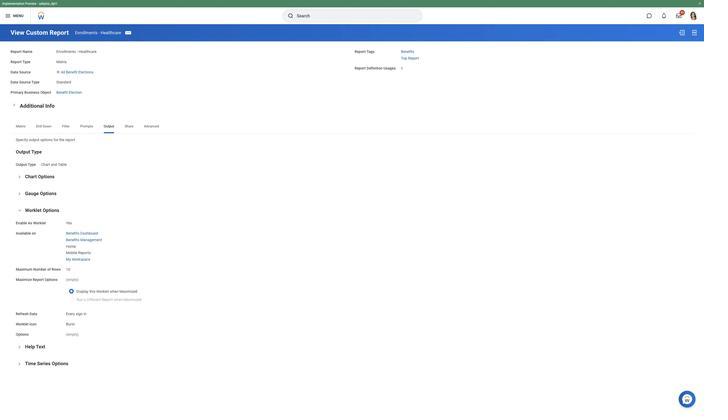 Task type: describe. For each thing, give the bounding box(es) containing it.
every
[[66, 312, 75, 317]]

chart for chart and table
[[41, 163, 50, 167]]

data for data source type
[[11, 80, 18, 84]]

0 vertical spatial benefit
[[66, 70, 77, 74]]

output type button
[[16, 149, 42, 155]]

enable as worklet
[[16, 221, 46, 226]]

healthcare for report name element
[[79, 50, 97, 54]]

report down maximum number of rows in the bottom left of the page
[[33, 278, 44, 282]]

chart and table element
[[41, 162, 67, 167]]

additional info
[[20, 103, 55, 109]]

report name element
[[56, 46, 97, 54]]

(empty) for maximize report options
[[66, 278, 79, 282]]

source for data source type
[[19, 80, 31, 84]]

run a different report when maximized
[[77, 298, 141, 302]]

all benefit elections link
[[61, 69, 93, 74]]

tab list inside view custom report main content
[[11, 121, 694, 133]]

0 vertical spatial output
[[104, 124, 114, 128]]

burst element
[[66, 322, 75, 327]]

series
[[37, 361, 51, 367]]

report inside the top report link
[[408, 56, 419, 60]]

data for data source
[[11, 70, 18, 74]]

chart options button
[[25, 174, 55, 180]]

workspace
[[72, 258, 90, 262]]

gauge options button
[[25, 191, 57, 197]]

options down worklet icon
[[16, 333, 29, 337]]

as
[[28, 221, 32, 226]]

top report link
[[401, 55, 419, 60]]

benefits dashboard link
[[66, 231, 98, 236]]

benefits for benefits management
[[66, 238, 79, 242]]

chart options
[[25, 174, 55, 180]]

report
[[65, 138, 75, 142]]

home element
[[66, 244, 76, 249]]

maximize
[[16, 278, 32, 282]]

data inside worklet options "group"
[[30, 312, 37, 317]]

sign
[[76, 312, 83, 317]]

every sign in element
[[66, 311, 87, 317]]

on
[[32, 232, 36, 236]]

report right custom
[[50, 29, 69, 36]]

time
[[25, 361, 36, 367]]

additional info button
[[20, 103, 55, 109]]

menu button
[[0, 7, 30, 24]]

chevron down image for worklet
[[17, 209, 23, 213]]

worklet up enable as worklet
[[25, 208, 42, 213]]

type down name
[[22, 60, 30, 64]]

matrix element
[[56, 59, 67, 64]]

5 button
[[401, 66, 404, 71]]

profile logan mcneil image
[[690, 12, 698, 21]]

icon
[[29, 323, 37, 327]]

drill down
[[36, 124, 51, 128]]

0 vertical spatial maximized
[[120, 290, 137, 294]]

(empty) for options
[[66, 333, 79, 337]]

close environment banner image
[[699, 2, 702, 5]]

enrollments - healthcare link
[[75, 30, 121, 35]]

benefits link
[[401, 49, 415, 54]]

worklet options group
[[16, 208, 689, 338]]

benefits dashboard
[[66, 232, 98, 236]]

reports
[[78, 251, 91, 255]]

33
[[681, 11, 684, 14]]

2 output type from the top
[[16, 163, 36, 167]]

report tags
[[355, 50, 375, 54]]

menu
[[13, 14, 24, 18]]

maximum number of rows element
[[66, 264, 70, 272]]

benefit election link
[[56, 89, 82, 95]]

33 button
[[674, 10, 686, 22]]

worklet options
[[25, 208, 59, 213]]

report left the tags at the right of page
[[355, 50, 366, 54]]

menu banner
[[0, 0, 705, 24]]

help text button
[[25, 344, 45, 350]]

1 vertical spatial matrix
[[16, 124, 25, 128]]

maximum
[[16, 268, 32, 272]]

specify output options for the report
[[16, 138, 75, 142]]

benefits management
[[66, 238, 102, 242]]

display this worklet when maximized
[[77, 290, 137, 294]]

report down display this worklet when maximized
[[102, 298, 113, 302]]

and
[[51, 163, 57, 167]]

gauge options
[[25, 191, 57, 197]]

table
[[58, 163, 67, 167]]

data source image
[[56, 70, 60, 74]]

custom
[[26, 29, 48, 36]]

burst
[[66, 323, 75, 327]]

refresh data
[[16, 312, 37, 317]]

1 output type from the top
[[16, 149, 42, 155]]

options down of
[[45, 278, 58, 282]]

available on
[[16, 232, 36, 236]]

5
[[401, 67, 403, 70]]

gauge
[[25, 191, 39, 197]]

1 horizontal spatial matrix
[[56, 60, 67, 64]]

enrollments - healthcare for report name element
[[56, 50, 97, 54]]

my workspace
[[66, 258, 90, 262]]

preview
[[25, 2, 36, 6]]

business
[[24, 90, 39, 95]]

implementation
[[2, 2, 24, 6]]

mobile reports element
[[66, 250, 91, 255]]

chevron down image for additional info
[[12, 102, 16, 108]]

report up data source
[[11, 60, 22, 64]]

- for report name element
[[77, 50, 78, 54]]

time series options
[[25, 361, 68, 367]]

data source
[[11, 70, 31, 74]]

home
[[66, 245, 76, 249]]

2 vertical spatial output
[[16, 163, 27, 167]]

view
[[11, 29, 24, 36]]

top report
[[401, 56, 419, 60]]

maximize report options
[[16, 278, 58, 282]]

enable
[[16, 221, 27, 226]]

all benefit elections
[[61, 70, 93, 74]]

primary business object
[[11, 90, 51, 95]]

filter
[[62, 124, 70, 128]]

enrollments - healthcare for enrollments - healthcare link
[[75, 30, 121, 35]]

1 vertical spatial maximized
[[124, 298, 141, 302]]



Task type: vqa. For each thing, say whether or not it's contained in the screenshot.


Task type: locate. For each thing, give the bounding box(es) containing it.
mobile reports
[[66, 251, 91, 255]]

my workspace link
[[66, 257, 90, 262]]

worklet right as
[[33, 221, 46, 226]]

benefits up home element
[[66, 238, 79, 242]]

dashboard
[[80, 232, 98, 236]]

1 horizontal spatial -
[[77, 50, 78, 54]]

- inside report name element
[[77, 50, 78, 54]]

0 vertical spatial -
[[37, 2, 38, 6]]

options right the gauge
[[40, 191, 57, 197]]

1 vertical spatial enrollments
[[56, 50, 76, 54]]

(empty)
[[66, 278, 79, 282], [66, 333, 79, 337]]

(empty) down 10
[[66, 278, 79, 282]]

the
[[59, 138, 64, 142]]

0 vertical spatial output type
[[16, 149, 42, 155]]

worklet right this
[[96, 290, 109, 294]]

0 horizontal spatial chevron down image
[[12, 102, 16, 108]]

view custom report
[[11, 29, 69, 36]]

data down report type
[[11, 70, 18, 74]]

inbox large image
[[677, 13, 682, 18]]

1 horizontal spatial items selected list
[[401, 49, 428, 61]]

benefits for benefits dashboard
[[66, 232, 79, 236]]

this
[[89, 290, 96, 294]]

chart for chart options
[[25, 174, 37, 180]]

enrollments
[[75, 30, 98, 35], [56, 50, 76, 54]]

type down output
[[31, 149, 42, 155]]

0 vertical spatial chevron down image
[[12, 102, 16, 108]]

1 vertical spatial -
[[99, 30, 100, 35]]

benefit down standard
[[56, 90, 68, 95]]

1 source from the top
[[19, 70, 31, 74]]

source for data source
[[19, 70, 31, 74]]

for
[[54, 138, 58, 142]]

0 horizontal spatial healthcare
[[79, 50, 97, 54]]

healthcare for enrollments - healthcare link
[[101, 30, 121, 35]]

chevron down image
[[12, 102, 16, 108], [18, 344, 21, 351]]

matrix up specify at the left top
[[16, 124, 25, 128]]

output
[[104, 124, 114, 128], [16, 149, 30, 155], [16, 163, 27, 167]]

number
[[33, 268, 47, 272]]

adeptai_dpt1
[[39, 2, 57, 6]]

output type down the output type button on the top of the page
[[16, 163, 36, 167]]

items selected list for report tags
[[401, 49, 428, 61]]

1 vertical spatial benefit
[[56, 90, 68, 95]]

1 horizontal spatial chart
[[41, 163, 50, 167]]

view printable version (pdf) image
[[692, 30, 698, 36]]

1 vertical spatial output
[[16, 149, 30, 155]]

0 vertical spatial matrix
[[56, 60, 67, 64]]

chevron down image for help text
[[18, 344, 21, 351]]

1 vertical spatial healthcare
[[79, 50, 97, 54]]

chevron down image down primary
[[12, 102, 16, 108]]

chevron down image left the time
[[18, 361, 21, 368]]

chevron down image for time
[[18, 361, 21, 368]]

benefit right all
[[66, 70, 77, 74]]

my
[[66, 258, 71, 262]]

tags
[[367, 50, 375, 54]]

1 (empty) from the top
[[66, 278, 79, 282]]

0 horizontal spatial chart
[[25, 174, 37, 180]]

1 vertical spatial when
[[114, 298, 123, 302]]

all
[[61, 70, 65, 74]]

chart and table
[[41, 163, 67, 167]]

1 horizontal spatial chevron down image
[[18, 344, 21, 351]]

chevron down image up enable
[[17, 209, 23, 213]]

data source type
[[11, 80, 39, 84]]

- for enrollments - healthcare link
[[99, 30, 100, 35]]

chart inside "element"
[[41, 163, 50, 167]]

options right series
[[52, 361, 68, 367]]

0 vertical spatial chart
[[41, 163, 50, 167]]

time series options button
[[25, 361, 68, 367]]

0 vertical spatial items selected list
[[401, 49, 428, 61]]

(empty) down burst on the left of page
[[66, 333, 79, 337]]

management
[[80, 238, 102, 242]]

10
[[66, 268, 70, 272]]

type up business
[[31, 80, 39, 84]]

help text
[[25, 344, 45, 350]]

type
[[22, 60, 30, 64], [31, 80, 39, 84], [31, 149, 42, 155], [28, 163, 36, 167]]

tab list
[[11, 121, 694, 133]]

benefits
[[401, 50, 415, 54], [66, 232, 79, 236], [66, 238, 79, 242]]

run
[[77, 298, 83, 302]]

enable as worklet element
[[66, 218, 72, 226]]

info
[[45, 103, 55, 109]]

output left "share"
[[104, 124, 114, 128]]

Search Workday  search field
[[297, 10, 412, 22]]

2 horizontal spatial -
[[99, 30, 100, 35]]

output type
[[16, 149, 42, 155], [16, 163, 36, 167]]

enrollments up report name element
[[75, 30, 98, 35]]

benefits for benefits link
[[401, 50, 415, 54]]

0 vertical spatial source
[[19, 70, 31, 74]]

help
[[25, 344, 35, 350]]

options down chart and table
[[38, 174, 55, 180]]

down
[[43, 124, 51, 128]]

data up primary
[[11, 80, 18, 84]]

usages
[[384, 66, 396, 70]]

0 vertical spatial (empty)
[[66, 278, 79, 282]]

additional
[[20, 103, 44, 109]]

items selected list containing benefits dashboard
[[66, 231, 111, 262]]

chevron down image for chart
[[18, 174, 21, 180]]

items selected list inside worklet options "group"
[[66, 231, 111, 262]]

mobile
[[66, 251, 77, 255]]

enrollments for enrollments - healthcare link
[[75, 30, 98, 35]]

report left the definition
[[355, 66, 366, 70]]

enrollments up matrix element
[[56, 50, 76, 54]]

elections
[[78, 70, 93, 74]]

benefit election
[[56, 90, 82, 95]]

chart left the and
[[41, 163, 50, 167]]

0 vertical spatial enrollments
[[75, 30, 98, 35]]

2 vertical spatial benefits
[[66, 238, 79, 242]]

2 vertical spatial data
[[30, 312, 37, 317]]

share
[[125, 124, 134, 128]]

worklet options button
[[25, 208, 59, 213]]

2 (empty) from the top
[[66, 333, 79, 337]]

name
[[23, 50, 32, 54]]

export to excel image
[[679, 30, 686, 36]]

tab list containing matrix
[[11, 121, 694, 133]]

0 horizontal spatial -
[[37, 2, 38, 6]]

0 vertical spatial healthcare
[[101, 30, 121, 35]]

1 vertical spatial benefits
[[66, 232, 79, 236]]

chevron down image left "help"
[[18, 344, 21, 351]]

benefits down yes
[[66, 232, 79, 236]]

options down gauge options button
[[43, 208, 59, 213]]

report type
[[11, 60, 30, 64]]

enrollments for report name element
[[56, 50, 76, 54]]

1 vertical spatial chevron down image
[[18, 344, 21, 351]]

different
[[87, 298, 101, 302]]

output type group
[[16, 149, 689, 168]]

2 source from the top
[[19, 80, 31, 84]]

drill
[[36, 124, 42, 128]]

definition
[[367, 66, 383, 70]]

when down display this worklet when maximized
[[114, 298, 123, 302]]

search image
[[288, 13, 294, 19]]

0 vertical spatial enrollments - healthcare
[[75, 30, 121, 35]]

output type down output
[[16, 149, 42, 155]]

a
[[84, 298, 86, 302]]

text
[[36, 344, 45, 350]]

notifications large image
[[662, 13, 667, 18]]

healthcare
[[101, 30, 121, 35], [79, 50, 97, 54]]

matrix up all
[[56, 60, 67, 64]]

benefits up the top report link
[[401, 50, 415, 54]]

1 vertical spatial (empty)
[[66, 333, 79, 337]]

display
[[77, 290, 89, 294]]

1 vertical spatial data
[[11, 80, 18, 84]]

chart up the gauge
[[25, 174, 37, 180]]

when
[[110, 290, 119, 294], [114, 298, 123, 302]]

worklet down refresh
[[16, 323, 29, 327]]

implementation preview -   adeptai_dpt1
[[2, 2, 57, 6]]

when up run a different report when maximized
[[110, 290, 119, 294]]

data source type element
[[56, 77, 71, 85]]

chevron down image inside worklet options "group"
[[17, 209, 23, 213]]

2 vertical spatial -
[[77, 50, 78, 54]]

worklet
[[25, 208, 42, 213], [33, 221, 46, 226], [96, 290, 109, 294], [16, 323, 29, 327]]

-
[[37, 2, 38, 6], [99, 30, 100, 35], [77, 50, 78, 54]]

1 vertical spatial enrollments - healthcare
[[56, 50, 97, 54]]

output down the output type button on the top of the page
[[16, 163, 27, 167]]

maximized
[[120, 290, 137, 294], [124, 298, 141, 302]]

report up report type
[[11, 50, 22, 54]]

1 vertical spatial output type
[[16, 163, 36, 167]]

election
[[69, 90, 82, 95]]

enrollments inside report name element
[[56, 50, 76, 54]]

matrix
[[56, 60, 67, 64], [16, 124, 25, 128]]

0 vertical spatial when
[[110, 290, 119, 294]]

rows
[[52, 268, 61, 272]]

worklet icon
[[16, 323, 37, 327]]

healthcare inside report name element
[[79, 50, 97, 54]]

0 horizontal spatial matrix
[[16, 124, 25, 128]]

items selected list
[[401, 49, 428, 61], [66, 231, 111, 262]]

advanced
[[144, 124, 159, 128]]

- inside menu banner
[[37, 2, 38, 6]]

data up icon
[[30, 312, 37, 317]]

1 horizontal spatial healthcare
[[101, 30, 121, 35]]

options
[[40, 138, 53, 142]]

chevron down image for gauge
[[18, 191, 21, 197]]

justify image
[[5, 13, 11, 19]]

report definition usages
[[355, 66, 396, 70]]

source up data source type
[[19, 70, 31, 74]]

1 vertical spatial source
[[19, 80, 31, 84]]

0 vertical spatial benefits
[[401, 50, 415, 54]]

chevron down image
[[18, 174, 21, 180], [18, 191, 21, 197], [17, 209, 23, 213], [18, 361, 21, 368]]

maximum number of rows
[[16, 268, 61, 272]]

items selected list for available on
[[66, 231, 111, 262]]

chevron down image left chart options
[[18, 174, 21, 180]]

source down data source
[[19, 80, 31, 84]]

in
[[84, 312, 87, 317]]

view custom report main content
[[0, 24, 705, 391]]

chart
[[41, 163, 50, 167], [25, 174, 37, 180]]

output down specify at the left top
[[16, 149, 30, 155]]

primary
[[11, 90, 23, 95]]

0 vertical spatial data
[[11, 70, 18, 74]]

items selected list containing benefits
[[401, 49, 428, 61]]

type down the output type button on the top of the page
[[28, 163, 36, 167]]

top
[[401, 56, 408, 60]]

standard
[[56, 80, 71, 84]]

1 vertical spatial items selected list
[[66, 231, 111, 262]]

report down benefits link
[[408, 56, 419, 60]]

chevron down image left the gauge
[[18, 191, 21, 197]]

0 horizontal spatial items selected list
[[66, 231, 111, 262]]

1 vertical spatial chart
[[25, 174, 37, 180]]



